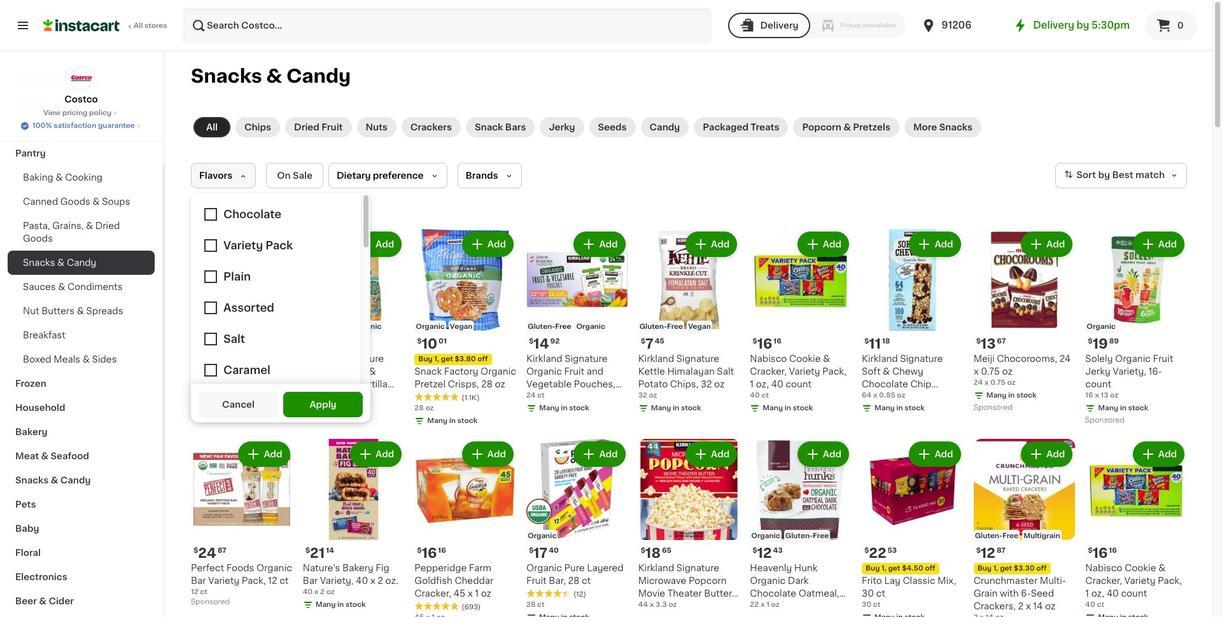 Task type: describe. For each thing, give the bounding box(es) containing it.
many for 19
[[1099, 405, 1119, 412]]

in for 7
[[673, 405, 680, 412]]

kirkland for kirkland signature soft & chewy chocolate chip granola bars, 0.85 oz, 64 ct
[[862, 354, 898, 363]]

factory
[[444, 367, 479, 376]]

sides
[[92, 355, 117, 364]]

40 inside kirkland signature organic white & yellow corn tortilla chips, 40 oz
[[333, 393, 346, 402]]

3.3 inside the "kirkland signature microwave popcorn movie theater butter, 44 x 3.3 oz"
[[660, 603, 674, 612]]

0 horizontal spatial 54
[[191, 392, 201, 399]]

stock for 7
[[681, 405, 701, 412]]

snack for snack factory organic pretzel crisps, 28 oz
[[415, 367, 442, 376]]

dietary preference
[[337, 171, 424, 180]]

view pricing policy link
[[43, 108, 119, 118]]

24 left solely
[[1060, 354, 1071, 363]]

chips
[[245, 123, 271, 132]]

(693)
[[462, 605, 481, 612]]

many for 7
[[651, 405, 671, 412]]

snack bars link
[[466, 117, 535, 138]]

$ 13 67
[[977, 337, 1006, 351]]

product group containing 17
[[527, 439, 628, 618]]

0 vertical spatial 13
[[981, 337, 996, 351]]

variety, for 21
[[320, 577, 354, 586]]

1 horizontal spatial 14
[[534, 337, 549, 351]]

organic inside heavenly hunk organic dark chocolate oatmeal, 22 oz
[[750, 577, 786, 586]]

pure
[[564, 564, 585, 573]]

product group containing 21
[[303, 439, 405, 613]]

87 inside "24 87"
[[218, 338, 226, 345]]

popcorn & pretzels
[[803, 123, 891, 132]]

on
[[277, 171, 291, 180]]

oz inside solely organic fruit jerky variety, 16- count 16 x 13 oz
[[1111, 392, 1119, 399]]

delivery for delivery
[[761, 21, 799, 30]]

2 for grain
[[1019, 603, 1024, 612]]

1 vegan from the left
[[450, 323, 473, 330]]

organic up and
[[577, 323, 606, 330]]

snacks up sauces
[[23, 259, 55, 267]]

gluten- up hunk
[[786, 533, 813, 540]]

x inside the "kirkland signature microwave popcorn movie theater butter, 44 x 3.3 oz"
[[653, 603, 658, 612]]

7
[[646, 337, 654, 351]]

sponsored badge image for 13
[[974, 404, 1013, 412]]

meiji
[[974, 354, 995, 363]]

0 vertical spatial cookie
[[790, 354, 821, 363]]

0 vertical spatial 0.75
[[981, 367, 1000, 376]]

01
[[439, 338, 447, 345]]

jerky inside solely organic fruit jerky variety, 16- count 16 x 13 oz
[[1086, 367, 1111, 376]]

brands button
[[458, 163, 522, 188]]

$7.08 element
[[303, 336, 405, 353]]

delivery for delivery by 5:30pm
[[1034, 20, 1075, 30]]

chips, inside kirkland signature organic white & yellow corn tortilla chips, 40 oz
[[303, 393, 331, 402]]

& inside 'link'
[[58, 283, 65, 292]]

1 horizontal spatial popcorn
[[803, 123, 842, 132]]

nut butters & spreads link
[[8, 299, 155, 323]]

nuts link
[[357, 117, 397, 138]]

2 horizontal spatial count
[[1122, 590, 1148, 599]]

get for 12
[[1000, 566, 1013, 573]]

product group containing 14
[[527, 229, 628, 416]]

product group containing 19
[[1086, 229, 1188, 428]]

$ 24 87
[[194, 547, 226, 561]]

40 oz
[[303, 392, 323, 399]]

snack factory organic pretzel crisps, 28 oz
[[415, 367, 516, 389]]

vegetable
[[527, 380, 572, 389]]

buy 1, get $3.30 off
[[978, 566, 1047, 573]]

delivery by 5:30pm link
[[1013, 18, 1130, 33]]

1 horizontal spatial cracker,
[[750, 367, 787, 376]]

$3.30
[[1014, 566, 1035, 573]]

24 up perfect
[[198, 547, 216, 561]]

0 horizontal spatial nabisco cookie & cracker, variety pack, 1 oz, 40 count 40 ct
[[750, 354, 847, 399]]

pretzel
[[415, 380, 446, 389]]

classic for pack,
[[234, 354, 266, 363]]

dried inside dried fruit link
[[294, 123, 320, 132]]

kirkland signature organic fruit and vegetable pouches, variety pack, 3.17 oz, 24 ct
[[527, 354, 618, 414]]

53
[[888, 548, 897, 555]]

get for 22
[[889, 566, 901, 573]]

yellow
[[303, 380, 331, 389]]

& inside 'pasta, grains, & dried goods'
[[86, 222, 93, 231]]

oz, inside kirkland signature organic fruit and vegetable pouches, variety pack, 3.17 oz, 24 ct
[[605, 393, 618, 402]]

preference
[[373, 171, 424, 180]]

signature for kirkland signature kettle himalayan salt potato chips, 32 oz 32 oz
[[677, 354, 720, 363]]

kirkland signature organic white & yellow corn tortilla chips, 40 oz
[[303, 354, 388, 402]]

cheddar
[[455, 577, 494, 586]]

best
[[1113, 171, 1134, 180]]

$ 10 01
[[417, 337, 447, 351]]

best match
[[1113, 171, 1165, 180]]

1 vertical spatial 32
[[638, 392, 647, 399]]

$ inside $ 12 87
[[977, 548, 981, 555]]

45 inside $ 7 45
[[655, 338, 665, 345]]

$ inside $ 14 92
[[529, 338, 534, 345]]

14 inside $ 21 14
[[326, 548, 334, 555]]

organic inside organic pure layered fruit bar, 28 ct
[[527, 564, 562, 573]]

& inside kirkland signature organic white & yellow corn tortilla chips, 40 oz
[[369, 367, 376, 376]]

microwave
[[638, 577, 687, 586]]

all for all stores
[[134, 22, 143, 29]]

kirkland for kirkland signature organic white & yellow corn tortilla chips, 40 oz
[[303, 354, 339, 363]]

off for 10
[[478, 356, 488, 363]]

pets
[[15, 500, 36, 509]]

$ inside $ 19 89
[[1088, 338, 1093, 345]]

pepperidge farm goldfish cheddar cracker, 45 x 1 oz
[[415, 564, 494, 599]]

product group containing 13
[[974, 229, 1076, 415]]

snacks up all link
[[191, 67, 262, 85]]

get for 10
[[441, 356, 453, 363]]

sale
[[293, 171, 313, 180]]

kirkland for kirkland signature kettle himalayan salt potato chips, 32 oz 32 oz
[[638, 354, 674, 363]]

baking & cooking
[[23, 173, 102, 182]]

fruit left nuts link at the top left
[[322, 123, 343, 132]]

electronics link
[[8, 565, 155, 590]]

signature for kirkland signature organic fruit and vegetable pouches, variety pack, 3.17 oz, 24 ct
[[565, 354, 608, 363]]

stock for 13
[[1017, 392, 1037, 399]]

baking
[[23, 173, 53, 182]]

oz inside the crunchmaster multi- grain with 6-seed crackers, 2 x 14 oz
[[1046, 603, 1056, 612]]

sponsored badge image for 19
[[1086, 417, 1124, 425]]

crackers
[[411, 123, 452, 132]]

organic up 17
[[528, 533, 557, 540]]

0 horizontal spatial 0.85
[[879, 392, 896, 399]]

organic up $7.08 element
[[353, 323, 382, 330]]

product group containing add
[[303, 229, 405, 416]]

candy down seafood
[[60, 476, 91, 485]]

$ 21 14
[[305, 547, 334, 561]]

dietary
[[337, 171, 371, 180]]

organic inside kirkland signature organic white & yellow corn tortilla chips, 40 oz
[[303, 367, 338, 376]]

gluten- for kirkland signature organic fruit and vegetable pouches, variety pack, 3.17 oz, 24 ct
[[528, 323, 555, 330]]

cracker, inside pepperidge farm goldfish cheddar cracker, 45 x 1 oz
[[415, 590, 451, 599]]

1 64 from the top
[[862, 392, 872, 399]]

buy for 10
[[419, 356, 433, 363]]

x inside solely organic fruit jerky variety, 16- count 16 x 13 oz
[[1095, 392, 1100, 399]]

in for 21
[[337, 602, 344, 609]]

fig
[[376, 564, 389, 573]]

instacart logo image
[[43, 18, 120, 33]]

1 30 from the top
[[862, 590, 874, 599]]

snack bars
[[475, 123, 526, 132]]

pack, inside kirkland signature organic fruit and vegetable pouches, variety pack, 3.17 oz, 24 ct
[[560, 393, 584, 402]]

service type group
[[729, 13, 906, 38]]

pack, inside frito-lay classic mix, variety pack, 1 oz, 54 ct 54 ct
[[224, 367, 249, 376]]

18 inside $ 11 18
[[882, 338, 890, 345]]

$ inside '$ 17 40'
[[529, 548, 534, 555]]

kirkland signature link
[[8, 69, 155, 93]]

flavors button
[[191, 163, 256, 188]]

many in stock for 7
[[651, 405, 701, 412]]

kirkland signature microwave popcorn movie theater butter, 44 x 3.3 oz
[[638, 564, 734, 612]]

and
[[587, 367, 604, 376]]

ct inside 'kirkland signature soft & chewy chocolate chip granola bars, 0.85 oz, 64 ct'
[[876, 405, 886, 414]]

x inside pepperidge farm goldfish cheddar cracker, 45 x 1 oz
[[468, 590, 473, 599]]

theater
[[668, 590, 702, 599]]

sort by
[[1077, 171, 1110, 180]]

$3.80
[[455, 356, 476, 363]]

organic inside kirkland signature organic fruit and vegetable pouches, variety pack, 3.17 oz, 24 ct
[[527, 367, 562, 376]]

organic vegan
[[416, 323, 473, 330]]

$ inside $ 21 14
[[305, 548, 310, 555]]

1 inside frito-lay classic mix, variety pack, 1 oz, 54 ct 54 ct
[[251, 367, 255, 376]]

28 oz
[[415, 405, 434, 412]]

many for 13
[[987, 392, 1007, 399]]

all link
[[194, 117, 231, 138]]

0 vertical spatial bakery
[[15, 428, 48, 437]]

off for 22
[[925, 566, 936, 573]]

gluten- for crunchmaster multi- grain with 6-seed crackers, 2 x 14 oz
[[975, 533, 1003, 540]]

frito lay classic mix, 30 ct 30 ct
[[862, 577, 957, 609]]

bakery link
[[8, 420, 155, 444]]

soft
[[862, 367, 881, 376]]

Best match Sort by field
[[1056, 163, 1188, 188]]

1 horizontal spatial cookie
[[1125, 564, 1157, 573]]

oz, inside 'kirkland signature soft & chewy chocolate chip granola bars, 0.85 oz, 64 ct'
[[947, 393, 960, 402]]

organic up the 10
[[416, 323, 445, 330]]

signature for kirkland signature soft & chewy chocolate chip granola bars, 0.85 oz, 64 ct
[[900, 354, 943, 363]]

multi-
[[1040, 577, 1067, 586]]

free for kirkland signature kettle himalayan salt potato chips, 32 oz
[[667, 323, 683, 330]]

22 inside heavenly hunk organic dark chocolate oatmeal, 22 oz
[[750, 603, 761, 612]]

crackers link
[[402, 117, 461, 138]]

kirkland for kirkland signature
[[15, 76, 53, 85]]

28 inside snack factory organic pretzel crisps, 28 oz
[[481, 380, 493, 389]]

himalayan
[[668, 367, 715, 376]]

0 vertical spatial snacks & candy
[[191, 67, 351, 85]]

foods
[[226, 564, 254, 573]]

$4.50
[[902, 566, 924, 573]]

goods inside the canned goods & soups link
[[60, 197, 90, 206]]

1, for 10
[[434, 356, 439, 363]]

fruit inside solely organic fruit jerky variety, 16- count 16 x 13 oz
[[1154, 354, 1174, 363]]

43
[[773, 548, 783, 555]]

boxed meals & sides
[[23, 355, 117, 364]]

1 horizontal spatial $ 16 16
[[753, 337, 782, 351]]

candy up sauces & condiments 'link'
[[67, 259, 96, 267]]

28 down 17
[[527, 602, 536, 609]]

buy 1, get $3.80 off
[[419, 356, 488, 363]]

64 x 0.85 oz
[[862, 392, 906, 399]]

oz inside heavenly hunk organic dark chocolate oatmeal, 22 oz
[[764, 603, 774, 612]]

1 vertical spatial nabisco
[[1086, 564, 1123, 573]]

(12)
[[574, 592, 586, 599]]

11
[[869, 337, 881, 351]]

baby
[[15, 525, 39, 534]]

beer & cider link
[[8, 590, 155, 614]]

seed
[[1031, 590, 1054, 599]]

24 down vegetable
[[527, 392, 536, 399]]

mix, for frito lay classic mix, 30 ct
[[938, 577, 957, 586]]

frito-lay classic mix, variety pack, 1 oz, 54 ct 54 ct
[[191, 354, 287, 399]]

24 inside kirkland signature organic fruit and vegetable pouches, variety pack, 3.17 oz, 24 ct
[[527, 405, 538, 414]]

many in stock for 21
[[316, 602, 366, 609]]

0 horizontal spatial 2
[[320, 589, 325, 596]]

by for sort
[[1099, 171, 1110, 180]]

free for crunchmaster multi- grain with 6-seed crackers, 2 x 14 oz
[[1003, 533, 1019, 540]]

24 up frito-
[[198, 337, 216, 351]]

organic inside perfect foods organic bar variety pack, 12 ct 12 ct
[[257, 564, 292, 573]]

variety inside kirkland signature organic fruit and vegetable pouches, variety pack, 3.17 oz, 24 ct
[[527, 393, 558, 402]]

87 for 24
[[218, 548, 226, 555]]

meals
[[54, 355, 80, 364]]

(1.1k)
[[462, 395, 480, 402]]

1 horizontal spatial 32
[[701, 380, 712, 389]]

apply button
[[283, 392, 363, 418]]

candy right the seeds link
[[650, 123, 680, 132]]

1, for 12
[[994, 566, 999, 573]]

free up hunk
[[813, 533, 829, 540]]

frozen link
[[8, 372, 155, 396]]

crunchmaster multi- grain with 6-seed crackers, 2 x 14 oz
[[974, 577, 1067, 612]]

in for 14
[[561, 405, 568, 412]]

sponsored badge image for 24
[[191, 599, 230, 606]]

soups
[[102, 197, 130, 206]]

$ 11 18
[[865, 337, 890, 351]]

breakfast link
[[8, 323, 155, 348]]

multigrain
[[1024, 533, 1061, 540]]

0 horizontal spatial $ 16 16
[[417, 547, 446, 561]]

in for 19
[[1121, 405, 1127, 412]]

signature for kirkland signature organic white & yellow corn tortilla chips, 40 oz
[[341, 354, 384, 363]]

x inside the crunchmaster multi- grain with 6-seed crackers, 2 x 14 oz
[[1026, 603, 1031, 612]]

boxed meals & sides link
[[8, 348, 155, 372]]

$ inside $ 24 87
[[194, 548, 198, 555]]

64 inside 'kirkland signature soft & chewy chocolate chip granola bars, 0.85 oz, 64 ct'
[[862, 405, 874, 414]]

product group containing 7
[[638, 229, 740, 416]]

0 horizontal spatial 18
[[646, 547, 661, 561]]

stock for 14
[[569, 405, 590, 412]]

household link
[[8, 396, 155, 420]]

many for 16
[[763, 405, 783, 412]]

many for 21
[[316, 602, 336, 609]]

fruit inside kirkland signature organic fruit and vegetable pouches, variety pack, 3.17 oz, 24 ct
[[564, 367, 585, 376]]

classic for ct
[[903, 577, 936, 586]]

stores
[[144, 22, 167, 29]]

many for 14
[[539, 405, 560, 412]]

13 inside solely organic fruit jerky variety, 16- count 16 x 13 oz
[[1101, 392, 1109, 399]]



Task type: locate. For each thing, give the bounding box(es) containing it.
baby link
[[8, 517, 155, 541]]

chocolate
[[862, 380, 909, 389], [750, 590, 797, 599]]

solely
[[1086, 354, 1113, 363]]

1 vertical spatial snacks & candy
[[23, 259, 96, 267]]

organic inside snack factory organic pretzel crisps, 28 oz
[[481, 367, 516, 376]]

sauces & condiments
[[23, 283, 123, 292]]

bakery inside nature's bakery fig bar variety, 40 x 2 oz. 40 x 2 oz
[[343, 564, 374, 573]]

0 vertical spatial all
[[134, 22, 143, 29]]

in for 13
[[1009, 392, 1015, 399]]

0 horizontal spatial bar
[[191, 577, 206, 586]]

0 vertical spatial goods
[[60, 197, 90, 206]]

0 vertical spatial 32
[[701, 380, 712, 389]]

free up "92"
[[555, 323, 571, 330]]

fruit
[[322, 123, 343, 132], [1154, 354, 1174, 363], [564, 367, 585, 376], [527, 577, 547, 586]]

buy down the 10
[[419, 356, 433, 363]]

variety, inside solely organic fruit jerky variety, 16- count 16 x 13 oz
[[1113, 367, 1147, 376]]

electronics
[[15, 573, 67, 582]]

0 horizontal spatial vegan
[[450, 323, 473, 330]]

off for 12
[[1037, 566, 1047, 573]]

0 horizontal spatial cracker,
[[415, 590, 451, 599]]

seafood
[[51, 452, 89, 461]]

0.85 down chip
[[924, 393, 945, 402]]

1 horizontal spatial all
[[206, 123, 218, 132]]

costco logo image
[[69, 66, 93, 90]]

candy up 'dried fruit'
[[287, 67, 351, 85]]

0 vertical spatial 64
[[862, 392, 872, 399]]

1, up crunchmaster
[[994, 566, 999, 573]]

cracker, down 'goldfish' on the left
[[415, 590, 451, 599]]

match
[[1136, 171, 1165, 180]]

meat
[[15, 452, 39, 461]]

2 vertical spatial 2
[[1019, 603, 1024, 612]]

0 vertical spatial 45
[[655, 338, 665, 345]]

gluten- for kirkland signature kettle himalayan salt potato chips, 32 oz
[[640, 323, 667, 330]]

1 vertical spatial mix,
[[938, 577, 957, 586]]

chocolate inside heavenly hunk organic dark chocolate oatmeal, 22 oz
[[750, 590, 797, 599]]

crunchmaster
[[974, 577, 1038, 586]]

18 right 11
[[882, 338, 890, 345]]

1 vertical spatial goods
[[23, 234, 53, 243]]

lay inside frito-lay classic mix, variety pack, 1 oz, 54 ct 54 ct
[[215, 354, 231, 363]]

87 inside $ 24 87
[[218, 548, 226, 555]]

0 vertical spatial popcorn
[[803, 123, 842, 132]]

signature inside kirkland signature organic white & yellow corn tortilla chips, 40 oz
[[341, 354, 384, 363]]

gluten- up $ 12 87
[[975, 533, 1003, 540]]

all for all
[[206, 123, 218, 132]]

jerky right bars
[[549, 123, 575, 132]]

2 horizontal spatial cracker,
[[1086, 577, 1123, 586]]

2 horizontal spatial 14
[[1034, 603, 1043, 612]]

40 inside '$ 17 40'
[[549, 548, 559, 555]]

14 right the 21
[[326, 548, 334, 555]]

2 horizontal spatial buy
[[978, 566, 992, 573]]

delivery by 5:30pm
[[1034, 20, 1130, 30]]

0 horizontal spatial goods
[[23, 234, 53, 243]]

1 horizontal spatial get
[[889, 566, 901, 573]]

ct inside kirkland signature organic fruit and vegetable pouches, variety pack, 3.17 oz, 24 ct
[[540, 405, 549, 414]]

0 horizontal spatial mix,
[[268, 354, 287, 363]]

chocolate up 22 x 1 oz
[[750, 590, 797, 599]]

snack inside snack factory organic pretzel crisps, 28 oz
[[415, 367, 442, 376]]

fruit inside organic pure layered fruit bar, 28 ct
[[527, 577, 547, 586]]

frito
[[862, 577, 882, 586]]

goods
[[60, 197, 90, 206], [23, 234, 53, 243]]

classic inside frito-lay classic mix, variety pack, 1 oz, 54 ct 54 ct
[[234, 354, 266, 363]]

1 vertical spatial popcorn
[[689, 577, 727, 586]]

0 horizontal spatial 45
[[454, 590, 466, 599]]

variety, for 19
[[1113, 367, 1147, 376]]

mix, inside frito-lay classic mix, variety pack, 1 oz, 54 ct 54 ct
[[268, 354, 287, 363]]

stock for 21
[[346, 602, 366, 609]]

bar for variety,
[[303, 577, 318, 586]]

signature inside 'kirkland signature soft & chewy chocolate chip granola bars, 0.85 oz, 64 ct'
[[900, 354, 943, 363]]

$ inside the '$ 18 65'
[[641, 548, 646, 555]]

0 horizontal spatial bakery
[[15, 428, 48, 437]]

45 right 7
[[655, 338, 665, 345]]

fruit left and
[[564, 367, 585, 376]]

pack, inside perfect foods organic bar variety pack, 12 ct 12 ct
[[242, 577, 266, 586]]

2 44 from the top
[[638, 603, 650, 612]]

$ inside $ 7 45
[[641, 338, 646, 345]]

6-
[[1021, 590, 1031, 599]]

bakery
[[15, 428, 48, 437], [343, 564, 374, 573]]

lay inside frito lay classic mix, 30 ct 30 ct
[[885, 577, 901, 586]]

kirkland for kirkland signature organic fruit and vegetable pouches, variety pack, 3.17 oz, 24 ct
[[527, 354, 563, 363]]

sort
[[1077, 171, 1097, 180]]

2 64 from the top
[[862, 405, 874, 414]]

1 vertical spatial snacks & candy link
[[8, 469, 155, 493]]

view
[[43, 110, 61, 117]]

1 horizontal spatial sponsored badge image
[[974, 404, 1013, 412]]

organic up 19
[[1087, 323, 1116, 330]]

1 vertical spatial nabisco cookie & cracker, variety pack, 1 oz, 40 count 40 ct
[[1086, 564, 1182, 609]]

64 down soft
[[862, 392, 872, 399]]

1 horizontal spatial chocolate
[[862, 380, 909, 389]]

buy 1, get $4.50 off
[[866, 566, 936, 573]]

45 inside pepperidge farm goldfish cheddar cracker, 45 x 1 oz
[[454, 590, 466, 599]]

solely organic fruit jerky variety, 16- count 16 x 13 oz
[[1086, 354, 1174, 399]]

2 bar from the left
[[303, 577, 318, 586]]

2 30 from the top
[[862, 602, 872, 609]]

organic up vegetable
[[527, 367, 562, 376]]

oz inside pepperidge farm goldfish cheddar cracker, 45 x 1 oz
[[481, 590, 492, 599]]

1 vertical spatial bakery
[[343, 564, 374, 573]]

stock for 16
[[793, 405, 813, 412]]

$ inside $ 12 43
[[753, 548, 758, 555]]

boxed
[[23, 355, 51, 364]]

87 up frito-lay classic mix, variety pack, 1 oz, 54 ct 54 ct
[[218, 338, 226, 345]]

1 vertical spatial 18
[[646, 547, 661, 561]]

canned goods & soups
[[23, 197, 130, 206]]

delivery
[[1034, 20, 1075, 30], [761, 21, 799, 30]]

0 vertical spatial 2
[[378, 577, 383, 586]]

variety, inside nature's bakery fig bar variety, 40 x 2 oz. 40 x 2 oz
[[320, 577, 354, 586]]

0.85 inside 'kirkland signature soft & chewy chocolate chip granola bars, 0.85 oz, 64 ct'
[[924, 393, 945, 402]]

0 horizontal spatial jerky
[[549, 123, 575, 132]]

many in stock
[[987, 392, 1037, 399], [204, 405, 254, 412], [539, 405, 590, 412], [875, 405, 925, 412], [316, 405, 366, 412], [651, 405, 701, 412], [763, 405, 813, 412], [1099, 405, 1149, 412], [427, 418, 478, 425], [316, 602, 366, 609]]

goods down baking & cooking link at the top of the page
[[60, 197, 90, 206]]

buy for 12
[[978, 566, 992, 573]]

2 left oz. at left
[[378, 577, 383, 586]]

pets link
[[8, 493, 155, 517]]

0 vertical spatial nabisco
[[750, 354, 787, 363]]

signature inside "kirkland signature kettle himalayan salt potato chips, 32 oz 32 oz"
[[677, 354, 720, 363]]

2 snacks & candy link from the top
[[8, 469, 155, 493]]

jerky
[[549, 123, 575, 132], [1086, 367, 1111, 376]]

candy link
[[641, 117, 689, 138]]

snacks & candy for first snacks & candy link from the bottom
[[15, 476, 91, 485]]

chips, inside "kirkland signature kettle himalayan salt potato chips, 32 oz 32 oz"
[[670, 380, 699, 389]]

oz, inside frito-lay classic mix, variety pack, 1 oz, 54 ct 54 ct
[[257, 367, 270, 376]]

1 horizontal spatial nabisco cookie & cracker, variety pack, 1 oz, 40 count 40 ct
[[1086, 564, 1182, 609]]

14 inside the crunchmaster multi- grain with 6-seed crackers, 2 x 14 oz
[[1034, 603, 1043, 612]]

by right sort
[[1099, 171, 1110, 180]]

organic inside solely organic fruit jerky variety, 16- count 16 x 13 oz
[[1116, 354, 1151, 363]]

13 left 67
[[981, 337, 996, 351]]

produce link
[[8, 93, 155, 117]]

signature inside kirkland signature organic fruit and vegetable pouches, variety pack, 3.17 oz, 24 ct
[[565, 354, 608, 363]]

54 up cancel button
[[272, 367, 284, 376]]

1 horizontal spatial nabisco
[[1086, 564, 1123, 573]]

cracker, right multi-
[[1086, 577, 1123, 586]]

product group containing 10
[[415, 229, 516, 429]]

$ inside $ 11 18
[[865, 338, 869, 345]]

kirkland signature kettle himalayan salt potato chips, 32 oz 32 oz
[[638, 354, 734, 399]]

crackers,
[[974, 603, 1016, 612]]

signature up the white
[[341, 354, 384, 363]]

snacks & candy up the sauces & condiments at the top left of page
[[23, 259, 96, 267]]

buy down $ 12 87
[[978, 566, 992, 573]]

popcorn left pretzels
[[803, 123, 842, 132]]

lay for pack,
[[215, 354, 231, 363]]

lay for ct
[[885, 577, 901, 586]]

free up "himalayan"
[[667, 323, 683, 330]]

$ inside $ 10 01
[[417, 338, 422, 345]]

classic inside frito lay classic mix, 30 ct 30 ct
[[903, 577, 936, 586]]

None search field
[[182, 8, 712, 43]]

chocolate inside 'kirkland signature soft & chewy chocolate chip granola bars, 0.85 oz, 64 ct'
[[862, 380, 909, 389]]

13
[[981, 337, 996, 351], [1101, 392, 1109, 399]]

pepperidge
[[415, 564, 467, 573]]

2 horizontal spatial $ 16 16
[[1088, 547, 1117, 561]]

kirkland signature
[[15, 76, 100, 85]]

organic right foods
[[257, 564, 292, 573]]

1 horizontal spatial 1,
[[882, 566, 887, 573]]

bar inside perfect foods organic bar variety pack, 12 ct 12 ct
[[191, 577, 206, 586]]

0 vertical spatial 14
[[534, 337, 549, 351]]

ct inside organic pure layered fruit bar, 28 ct
[[582, 577, 591, 586]]

snacks & candy for second snacks & candy link from the bottom of the page
[[23, 259, 96, 267]]

32 down "himalayan"
[[701, 380, 712, 389]]

free for kirkland signature organic fruit and vegetable pouches, variety pack, 3.17 oz, 24 ct
[[555, 323, 571, 330]]

popcorn up butter,
[[689, 577, 727, 586]]

gluten- up $ 14 92
[[528, 323, 555, 330]]

item badge image
[[527, 499, 552, 525]]

goods down pasta,
[[23, 234, 53, 243]]

snacks & candy up chips link
[[191, 67, 351, 85]]

frozen
[[15, 380, 46, 388]]

28 right crisps,
[[481, 380, 493, 389]]

variety inside perfect foods organic bar variety pack, 12 ct 12 ct
[[208, 577, 240, 586]]

& inside 'kirkland signature soft & chewy chocolate chip granola bars, 0.85 oz, 64 ct'
[[883, 367, 890, 376]]

1 horizontal spatial 45
[[655, 338, 665, 345]]

gluten-free organic
[[528, 323, 606, 330]]

1 vertical spatial 13
[[1101, 392, 1109, 399]]

organic up $ 12 43
[[752, 533, 781, 540]]

mix, inside frito lay classic mix, 30 ct 30 ct
[[938, 577, 957, 586]]

2 inside the crunchmaster multi- grain with 6-seed crackers, 2 x 14 oz
[[1019, 603, 1024, 612]]

kirkland up kettle
[[638, 354, 674, 363]]

1 vertical spatial sponsored badge image
[[1086, 417, 1124, 425]]

1 horizontal spatial 0.85
[[924, 393, 945, 402]]

mix, for frito-lay classic mix, variety pack, 1 oz, 54 ct
[[268, 354, 287, 363]]

1 vertical spatial dried
[[95, 222, 120, 231]]

beer & cider
[[15, 597, 74, 606]]

1 horizontal spatial delivery
[[1034, 20, 1075, 30]]

vegan up "himalayan"
[[688, 323, 711, 330]]

dried down soups on the top of page
[[95, 222, 120, 231]]

0 horizontal spatial by
[[1077, 20, 1090, 30]]

24 down 24 ct
[[527, 405, 538, 414]]

sponsored badge image down meiji chocorooms, 24 x 0.75 oz 24 x 0.75 oz
[[974, 404, 1013, 412]]

product group containing 11
[[862, 229, 964, 416]]

2 horizontal spatial sponsored badge image
[[1086, 417, 1124, 425]]

gluten-free multigrain
[[975, 533, 1061, 540]]

1 horizontal spatial bakery
[[343, 564, 374, 573]]

40
[[772, 380, 784, 389], [303, 392, 313, 399], [750, 392, 760, 399], [333, 393, 346, 402], [549, 548, 559, 555], [356, 577, 368, 586], [303, 589, 313, 596], [1107, 590, 1119, 599], [1086, 602, 1096, 609]]

0 horizontal spatial dried
[[95, 222, 120, 231]]

1 vertical spatial 45
[[454, 590, 466, 599]]

goods inside 'pasta, grains, & dried goods'
[[23, 234, 53, 243]]

organic down '$ 17 40'
[[527, 564, 562, 573]]

many in stock for 19
[[1099, 405, 1149, 412]]

cracker, right salt
[[750, 367, 787, 376]]

1 horizontal spatial variety,
[[1113, 367, 1147, 376]]

1 vertical spatial 54
[[191, 392, 201, 399]]

snack up pretzel
[[415, 367, 442, 376]]

1 horizontal spatial dried
[[294, 123, 320, 132]]

0 vertical spatial jerky
[[549, 123, 575, 132]]

signature for kirkland signature
[[55, 76, 100, 85]]

ct
[[191, 380, 200, 389], [202, 392, 210, 399], [537, 392, 545, 399], [762, 392, 769, 399], [540, 405, 549, 414], [876, 405, 886, 414], [280, 577, 289, 586], [582, 577, 591, 586], [200, 589, 208, 596], [877, 590, 886, 599], [537, 602, 545, 609], [873, 602, 881, 609], [1097, 602, 1105, 609]]

$ 22 53
[[865, 547, 897, 561]]

fruit up 16-
[[1154, 354, 1174, 363]]

oz.
[[386, 577, 399, 586]]

0.85
[[879, 392, 896, 399], [924, 393, 945, 402]]

89
[[1110, 338, 1119, 345]]

1, down $ 22 53 on the bottom right of the page
[[882, 566, 887, 573]]

organic up yellow
[[303, 367, 338, 376]]

dark
[[788, 577, 809, 586]]

100% satisfaction guarantee button
[[20, 118, 143, 131]]

0 vertical spatial sponsored badge image
[[974, 404, 1013, 412]]

dried fruit
[[294, 123, 343, 132]]

$ inside the $ 13 67
[[977, 338, 981, 345]]

hunk
[[795, 564, 818, 573]]

nabisco cookie & cracker, variety pack, 1 oz, 40 count 40 ct
[[750, 354, 847, 399], [1086, 564, 1182, 609]]

spreads
[[86, 307, 123, 316]]

0 horizontal spatial classic
[[234, 354, 266, 363]]

kirkland for kirkland signature microwave popcorn movie theater butter, 44 x 3.3 oz
[[638, 564, 674, 573]]

87 up perfect
[[218, 548, 226, 555]]

kirkland inside 'kirkland signature soft & chewy chocolate chip granola bars, 0.85 oz, 64 ct'
[[862, 354, 898, 363]]

64 down granola
[[862, 405, 874, 414]]

87 up 'buy 1, get $3.30 off'
[[997, 548, 1006, 555]]

nature's bakery fig bar variety, 40 x 2 oz. 40 x 2 oz
[[303, 564, 399, 596]]

1 vertical spatial 14
[[326, 548, 334, 555]]

21
[[310, 547, 325, 561]]

packaged treats link
[[694, 117, 789, 138]]

oz inside nature's bakery fig bar variety, 40 x 2 oz. 40 x 2 oz
[[326, 589, 335, 596]]

0 vertical spatial mix,
[[268, 354, 287, 363]]

28 down pretzel
[[415, 405, 424, 412]]

2 vegan from the left
[[688, 323, 711, 330]]

1 horizontal spatial buy
[[866, 566, 880, 573]]

100%
[[33, 122, 52, 129]]

pasta,
[[23, 222, 50, 231]]

add
[[264, 240, 283, 249], [376, 240, 394, 249], [488, 240, 506, 249], [599, 240, 618, 249], [711, 240, 730, 249], [823, 240, 842, 249], [935, 240, 954, 249], [1047, 240, 1066, 249], [1159, 240, 1177, 249], [264, 450, 283, 459], [376, 450, 394, 459], [488, 450, 506, 459], [599, 450, 618, 459], [711, 450, 730, 459], [823, 450, 842, 459], [935, 450, 954, 459], [1047, 450, 1066, 459], [1159, 450, 1177, 459]]

bar inside nature's bakery fig bar variety, 40 x 2 oz. 40 x 2 oz
[[303, 577, 318, 586]]

2 down 6-
[[1019, 603, 1024, 612]]

by for delivery
[[1077, 20, 1090, 30]]

14 left "92"
[[534, 337, 549, 351]]

kirkland up yellow
[[303, 354, 339, 363]]

many in stock for 16
[[763, 405, 813, 412]]

variety, down the nature's at bottom
[[320, 577, 354, 586]]

snacks right more
[[940, 123, 973, 132]]

1 vertical spatial jerky
[[1086, 367, 1111, 376]]

87 inside $ 12 87
[[997, 548, 1006, 555]]

count
[[786, 380, 812, 389], [1086, 380, 1112, 389], [1122, 590, 1148, 599]]

count inside solely organic fruit jerky variety, 16- count 16 x 13 oz
[[1086, 380, 1112, 389]]

91206
[[942, 20, 972, 30]]

1 vertical spatial by
[[1099, 171, 1110, 180]]

product group
[[191, 229, 293, 416], [303, 229, 405, 416], [415, 229, 516, 429], [527, 229, 628, 416], [638, 229, 740, 416], [750, 229, 852, 416], [862, 229, 964, 416], [974, 229, 1076, 415], [1086, 229, 1188, 428], [191, 439, 293, 610], [303, 439, 405, 613], [415, 439, 516, 618], [527, 439, 628, 618], [638, 439, 740, 612], [750, 439, 852, 612], [862, 439, 964, 618], [974, 439, 1076, 618], [1086, 439, 1188, 618]]

0 vertical spatial cracker,
[[750, 367, 787, 376]]

in for 11
[[897, 405, 903, 412]]

0 horizontal spatial sponsored badge image
[[191, 599, 230, 606]]

0 horizontal spatial lay
[[215, 354, 231, 363]]

lay down "24 87"
[[215, 354, 231, 363]]

dried inside 'pasta, grains, & dried goods'
[[95, 222, 120, 231]]

organic up 16-
[[1116, 354, 1151, 363]]

organic down heavenly
[[750, 577, 786, 586]]

variety inside frito-lay classic mix, variety pack, 1 oz, 54 ct 54 ct
[[191, 367, 222, 376]]

0 vertical spatial chocolate
[[862, 380, 909, 389]]

snack left bars
[[475, 123, 503, 132]]

get down 53
[[889, 566, 901, 573]]

44 inside the "kirkland signature microwave popcorn movie theater butter, 44 x 3.3 oz"
[[638, 603, 650, 612]]

many
[[987, 392, 1007, 399], [204, 405, 224, 412], [539, 405, 560, 412], [875, 405, 895, 412], [316, 405, 336, 412], [651, 405, 671, 412], [763, 405, 783, 412], [1099, 405, 1119, 412], [427, 418, 448, 425], [316, 602, 336, 609]]

butter,
[[704, 590, 734, 599]]

snacks & candy link up the sauces & condiments at the top left of page
[[8, 251, 155, 275]]

sponsored badge image
[[974, 404, 1013, 412], [1086, 417, 1124, 425], [191, 599, 230, 606]]

0 vertical spatial by
[[1077, 20, 1090, 30]]

off right the $3.80
[[478, 356, 488, 363]]

1 vertical spatial chocolate
[[750, 590, 797, 599]]

many in stock for 14
[[539, 405, 590, 412]]

44 x 3.3 oz
[[638, 602, 677, 609]]

1 vertical spatial lay
[[885, 577, 901, 586]]

signature up theater at right bottom
[[677, 564, 720, 573]]

delivery inside button
[[761, 21, 799, 30]]

signature inside the "kirkland signature microwave popcorn movie theater butter, 44 x 3.3 oz"
[[677, 564, 720, 573]]

snacks & candy down meat & seafood
[[15, 476, 91, 485]]

many in stock for 13
[[987, 392, 1037, 399]]

all left stores
[[134, 22, 143, 29]]

1 vertical spatial 64
[[862, 405, 874, 414]]

0 vertical spatial 54
[[272, 367, 284, 376]]

1 horizontal spatial 13
[[1101, 392, 1109, 399]]

oatmeal,
[[799, 590, 840, 599]]

signature up costco
[[55, 76, 100, 85]]

1 inside pepperidge farm goldfish cheddar cracker, 45 x 1 oz
[[475, 590, 479, 599]]

get left the $3.80
[[441, 356, 453, 363]]

stock for 11
[[905, 405, 925, 412]]

Search field
[[183, 9, 711, 42]]

17
[[534, 547, 548, 561]]

kirkland up produce
[[15, 76, 53, 85]]

24 down the meiji
[[974, 379, 983, 386]]

on sale
[[277, 171, 313, 180]]

organic right factory at the left bottom of page
[[481, 367, 516, 376]]

snacks & candy link
[[8, 251, 155, 275], [8, 469, 155, 493]]

0 vertical spatial snack
[[475, 123, 503, 132]]

1 horizontal spatial by
[[1099, 171, 1110, 180]]

54 down frito-
[[191, 392, 201, 399]]

2 vertical spatial snacks & candy
[[15, 476, 91, 485]]

classic right frito-
[[234, 354, 266, 363]]

1 horizontal spatial bar
[[303, 577, 318, 586]]

0 vertical spatial dried
[[294, 123, 320, 132]]

movie
[[638, 590, 665, 599]]

1 horizontal spatial 2
[[378, 577, 383, 586]]

gluten-free vegan
[[640, 323, 711, 330]]

signature for kirkland signature microwave popcorn movie theater butter, 44 x 3.3 oz
[[677, 564, 720, 573]]

jerky down solely
[[1086, 367, 1111, 376]]

2 horizontal spatial 2
[[1019, 603, 1024, 612]]

1 horizontal spatial count
[[1086, 380, 1112, 389]]

1 snacks & candy link from the top
[[8, 251, 155, 275]]

0 horizontal spatial chocolate
[[750, 590, 797, 599]]

2 for fig
[[378, 577, 383, 586]]

1 vertical spatial classic
[[903, 577, 936, 586]]

bars,
[[899, 393, 922, 402]]

by inside 'field'
[[1099, 171, 1110, 180]]

stock for 19
[[1129, 405, 1149, 412]]

off right $4.50
[[925, 566, 936, 573]]

many for 11
[[875, 405, 895, 412]]

oz inside kirkland signature organic white & yellow corn tortilla chips, 40 oz
[[348, 393, 358, 402]]

by left '5:30pm'
[[1077, 20, 1090, 30]]

1 bar from the left
[[191, 577, 206, 586]]

in for 16
[[785, 405, 791, 412]]

kirkland
[[15, 76, 53, 85], [527, 354, 563, 363], [862, 354, 898, 363], [303, 354, 339, 363], [638, 354, 674, 363], [638, 564, 674, 573]]

more
[[914, 123, 938, 132]]

$ inside $ 22 53
[[865, 548, 869, 555]]

kirkland inside kirkland signature organic fruit and vegetable pouches, variety pack, 3.17 oz, 24 ct
[[527, 354, 563, 363]]

0 vertical spatial lay
[[215, 354, 231, 363]]

heavenly hunk organic dark chocolate oatmeal, 22 oz
[[750, 564, 840, 612]]

2 horizontal spatial get
[[1000, 566, 1013, 573]]

16 inside solely organic fruit jerky variety, 16- count 16 x 13 oz
[[1086, 392, 1094, 399]]

0 horizontal spatial count
[[786, 380, 812, 389]]

in
[[1009, 392, 1015, 399], [226, 405, 232, 412], [561, 405, 568, 412], [897, 405, 903, 412], [337, 405, 344, 412], [673, 405, 680, 412], [785, 405, 791, 412], [1121, 405, 1127, 412], [449, 418, 456, 425], [337, 602, 344, 609]]

vegan up the $3.80
[[450, 323, 473, 330]]

sponsored badge image down solely organic fruit jerky variety, 16- count 16 x 13 oz
[[1086, 417, 1124, 425]]

signature up and
[[565, 354, 608, 363]]

0 horizontal spatial buy
[[419, 356, 433, 363]]

product group containing 18
[[638, 439, 740, 612]]

free up $ 12 87
[[1003, 533, 1019, 540]]

2 down the nature's at bottom
[[320, 589, 325, 596]]

14 down seed
[[1034, 603, 1043, 612]]

snack for snack bars
[[475, 123, 503, 132]]

produce
[[15, 101, 54, 110]]

oz inside the "kirkland signature microwave popcorn movie theater butter, 44 x 3.3 oz"
[[676, 603, 687, 612]]

product group containing 22
[[862, 439, 964, 618]]

1 44 from the top
[[638, 602, 648, 609]]

kirkland down $ 11 18
[[862, 354, 898, 363]]

2 vertical spatial sponsored badge image
[[191, 599, 230, 606]]

dried fruit link
[[285, 117, 352, 138]]

all left chips
[[206, 123, 218, 132]]

0 horizontal spatial 32
[[638, 392, 647, 399]]

many in stock for 11
[[875, 405, 925, 412]]

snacks down meat
[[15, 476, 49, 485]]

white
[[341, 367, 367, 376]]

kirkland inside "kirkland signature kettle himalayan salt potato chips, 32 oz 32 oz"
[[638, 354, 674, 363]]

2 vertical spatial cracker,
[[415, 590, 451, 599]]

chips, down "himalayan"
[[670, 380, 699, 389]]

24 ct
[[527, 392, 545, 399]]

canned goods & soups link
[[8, 190, 155, 214]]

beverages link
[[8, 117, 155, 141]]

oz inside snack factory organic pretzel crisps, 28 oz
[[495, 380, 505, 389]]

28 inside organic pure layered fruit bar, 28 ct
[[568, 577, 580, 586]]

0 horizontal spatial popcorn
[[689, 577, 727, 586]]

1 vertical spatial cracker,
[[1086, 577, 1123, 586]]

13 down solely
[[1101, 392, 1109, 399]]

1 vertical spatial 0.75
[[991, 379, 1006, 386]]

crisps,
[[448, 380, 479, 389]]

popcorn inside the "kirkland signature microwave popcorn movie theater butter, 44 x 3.3 oz"
[[689, 577, 727, 586]]

grains,
[[52, 222, 84, 231]]

bar down perfect
[[191, 577, 206, 586]]

87 for 12
[[997, 548, 1006, 555]]

1, for 22
[[882, 566, 887, 573]]

28 down pure
[[568, 577, 580, 586]]

signature up chewy
[[900, 354, 943, 363]]

0 horizontal spatial 14
[[326, 548, 334, 555]]

2
[[378, 577, 383, 586], [320, 589, 325, 596], [1019, 603, 1024, 612]]

butters
[[41, 307, 75, 316]]

0 horizontal spatial chips,
[[303, 393, 331, 402]]

bar for variety
[[191, 577, 206, 586]]

buy for 22
[[866, 566, 880, 573]]

64
[[862, 392, 872, 399], [862, 405, 874, 414]]



Task type: vqa. For each thing, say whether or not it's contained in the screenshot.
'Crunchmaster' at the bottom
yes



